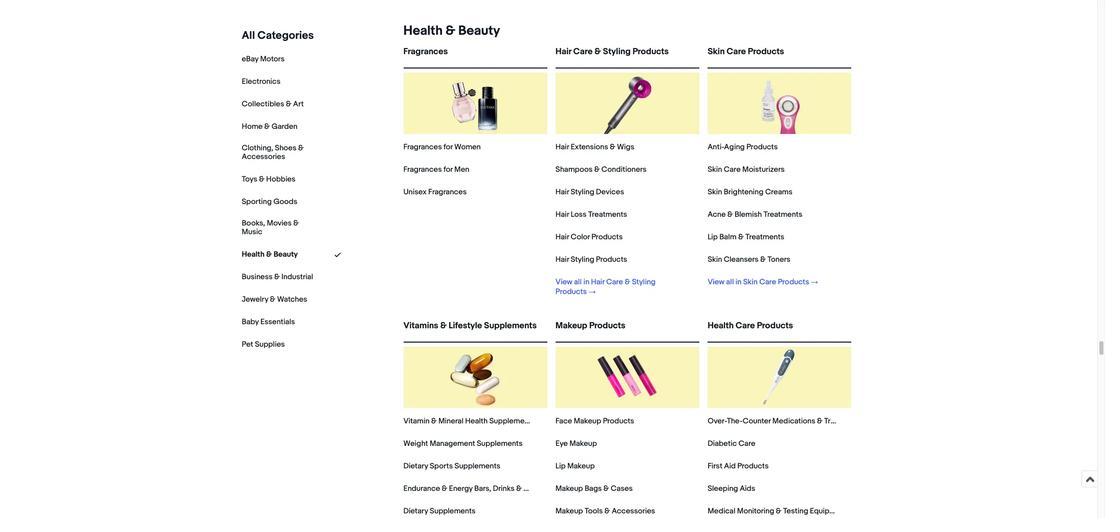 Task type: vqa. For each thing, say whether or not it's contained in the screenshot.


Task type: locate. For each thing, give the bounding box(es) containing it.
mineral
[[439, 417, 464, 426]]

accessories for clothing, shoes & accessories
[[242, 152, 285, 162]]

pet supplies link
[[242, 340, 285, 349]]

all down the hair styling products link
[[574, 277, 582, 287]]

in inside view all in hair care & styling products
[[584, 277, 590, 287]]

1 dietary from the top
[[404, 462, 428, 472]]

1 vertical spatial dietary
[[404, 507, 428, 517]]

sleeping aids
[[708, 484, 756, 494]]

in down cleansers
[[736, 277, 742, 287]]

garden
[[272, 122, 298, 132]]

categories
[[258, 29, 314, 42]]

accessories
[[242, 152, 285, 162], [612, 507, 656, 517]]

view
[[556, 277, 573, 287], [708, 277, 725, 287]]

lip balm & treatments link
[[708, 232, 785, 242]]

in
[[584, 277, 590, 287], [736, 277, 742, 287]]

lip makeup
[[556, 462, 595, 472]]

pet supplies
[[242, 340, 285, 349]]

fragrances for fragrances for women
[[404, 142, 442, 152]]

diabetic care
[[708, 439, 756, 449]]

books, movies & music link
[[242, 219, 314, 237]]

view for hair
[[556, 277, 573, 287]]

all for skin
[[727, 277, 734, 287]]

baby
[[242, 317, 259, 327]]

hair for hair styling devices
[[556, 187, 569, 197]]

skin care moisturizers
[[708, 165, 785, 175]]

for left men
[[444, 165, 453, 175]]

1 view from the left
[[556, 277, 573, 287]]

all down cleansers
[[727, 277, 734, 287]]

vitamin & mineral health supplements
[[404, 417, 536, 426]]

health & beauty link
[[400, 23, 500, 39], [242, 250, 298, 259]]

1 all from the left
[[574, 277, 582, 287]]

1 horizontal spatial lip
[[708, 232, 718, 242]]

treatments down creams
[[764, 210, 803, 220]]

hair loss treatments link
[[556, 210, 628, 220]]

dietary supplements link
[[404, 507, 476, 517]]

skin cleansers & toners link
[[708, 255, 791, 265]]

aids
[[740, 484, 756, 494]]

shampoos & conditioners
[[556, 165, 647, 175]]

1 vertical spatial lip
[[556, 462, 566, 472]]

makeup tools & accessories link
[[556, 507, 656, 517]]

care for skin care moisturizers
[[724, 165, 741, 175]]

makeup tools & accessories
[[556, 507, 656, 517]]

first aid products
[[708, 462, 769, 472]]

devices
[[596, 187, 625, 197]]

essentials
[[261, 317, 295, 327]]

view all in hair care & styling products link
[[556, 277, 686, 297]]

dietary down endurance
[[404, 507, 428, 517]]

skin brightening creams link
[[708, 187, 793, 197]]

all for hair
[[574, 277, 582, 287]]

0 vertical spatial lip
[[708, 232, 718, 242]]

1 vertical spatial health & beauty
[[242, 250, 298, 259]]

1 vertical spatial for
[[444, 165, 453, 175]]

hair styling devices
[[556, 187, 625, 197]]

dietary for dietary sports supplements
[[404, 462, 428, 472]]

treatments down devices in the right top of the page
[[589, 210, 628, 220]]

lip for lip balm & treatments
[[708, 232, 718, 242]]

sleeping
[[708, 484, 739, 494]]

shampoos
[[556, 165, 593, 175]]

dietary sports supplements
[[404, 462, 501, 472]]

0 vertical spatial accessories
[[242, 152, 285, 162]]

brightening
[[724, 187, 764, 197]]

1 horizontal spatial health & beauty
[[404, 23, 500, 39]]

1 horizontal spatial accessories
[[612, 507, 656, 517]]

2 for from the top
[[444, 165, 453, 175]]

art
[[293, 99, 304, 109]]

1 vertical spatial accessories
[[612, 507, 656, 517]]

1 horizontal spatial health & beauty link
[[400, 23, 500, 39]]

0 horizontal spatial beauty
[[274, 250, 298, 259]]

makeup products image
[[597, 347, 659, 409]]

beauty
[[459, 23, 500, 39], [274, 250, 298, 259]]

fragrances for women
[[404, 142, 481, 152]]

jewelry
[[242, 295, 268, 304]]

all inside view all in hair care & styling products
[[574, 277, 582, 287]]

accessories inside "clothing, shoes & accessories"
[[242, 152, 285, 162]]

accessories for makeup tools & accessories
[[612, 507, 656, 517]]

dietary sports supplements link
[[404, 462, 501, 472]]

hair for hair extensions & wigs
[[556, 142, 569, 152]]

fragrances for fragrances
[[404, 47, 448, 57]]

0 vertical spatial health & beauty
[[404, 23, 500, 39]]

home & garden link
[[242, 122, 298, 132]]

skin care products image
[[749, 73, 811, 134]]

eye makeup link
[[556, 439, 597, 449]]

0 horizontal spatial health & beauty link
[[242, 250, 298, 259]]

equipment
[[810, 507, 848, 517]]

2 dietary from the top
[[404, 507, 428, 517]]

ebay
[[242, 54, 259, 64]]

health & beauty up 'fragrances' link
[[404, 23, 500, 39]]

balm
[[720, 232, 737, 242]]

fragrances for men link
[[404, 165, 470, 175]]

motors
[[260, 54, 285, 64]]

&
[[446, 23, 456, 39], [595, 47, 601, 57], [286, 99, 292, 109], [264, 122, 270, 132], [610, 142, 616, 152], [298, 143, 304, 153], [595, 165, 600, 175], [259, 174, 265, 184], [728, 210, 733, 220], [293, 219, 299, 228], [739, 232, 744, 242], [266, 250, 272, 259], [761, 255, 766, 265], [274, 272, 280, 282], [625, 277, 631, 287], [270, 295, 276, 304], [441, 321, 447, 331], [431, 417, 437, 426], [818, 417, 823, 426], [442, 484, 448, 494], [517, 484, 522, 494], [604, 484, 609, 494], [605, 507, 610, 517], [776, 507, 782, 517]]

in down the hair styling products link
[[584, 277, 590, 287]]

health & beauty link up 'fragrances' link
[[400, 23, 500, 39]]

for for men
[[444, 165, 453, 175]]

health & beauty link up business & industrial link
[[242, 250, 298, 259]]

makeup
[[556, 321, 588, 331], [574, 417, 602, 426], [570, 439, 597, 449], [568, 462, 595, 472], [556, 484, 583, 494], [556, 507, 583, 517]]

0 horizontal spatial in
[[584, 277, 590, 287]]

beauty up 'fragrances' link
[[459, 23, 500, 39]]

health care products image
[[749, 347, 811, 409]]

1 vertical spatial health & beauty link
[[242, 250, 298, 259]]

women
[[455, 142, 481, 152]]

fragrances for fragrances for men
[[404, 165, 442, 175]]

1 horizontal spatial view
[[708, 277, 725, 287]]

medical monitoring & testing equipment link
[[708, 507, 848, 517]]

lip down eye
[[556, 462, 566, 472]]

acne & blemish treatments link
[[708, 210, 803, 220]]

2 in from the left
[[736, 277, 742, 287]]

0 horizontal spatial lip
[[556, 462, 566, 472]]

0 horizontal spatial all
[[574, 277, 582, 287]]

diabetic
[[708, 439, 737, 449]]

tools
[[585, 507, 603, 517]]

dietary down weight
[[404, 462, 428, 472]]

2 view from the left
[[708, 277, 725, 287]]

skin brightening creams
[[708, 187, 793, 197]]

for left women
[[444, 142, 453, 152]]

view inside view all in hair care & styling products
[[556, 277, 573, 287]]

hair loss treatments
[[556, 210, 628, 220]]

ebay motors link
[[242, 54, 285, 64]]

care
[[574, 47, 593, 57], [727, 47, 747, 57], [724, 165, 741, 175], [607, 277, 624, 287], [760, 277, 777, 287], [736, 321, 755, 331], [739, 439, 756, 449]]

skin care products link
[[708, 47, 852, 66]]

business & industrial
[[242, 272, 313, 282]]

skin care products
[[708, 47, 785, 57]]

0 vertical spatial for
[[444, 142, 453, 152]]

0 horizontal spatial health & beauty
[[242, 250, 298, 259]]

care inside view all in hair care & styling products
[[607, 277, 624, 287]]

hair care & styling products
[[556, 47, 669, 57]]

hair extensions & wigs link
[[556, 142, 635, 152]]

accessories up toys & hobbies on the left top of page
[[242, 152, 285, 162]]

pills
[[524, 484, 538, 494]]

lip left balm
[[708, 232, 718, 242]]

0 horizontal spatial accessories
[[242, 152, 285, 162]]

health & beauty up business & industrial link
[[242, 250, 298, 259]]

1 horizontal spatial beauty
[[459, 23, 500, 39]]

medical
[[708, 507, 736, 517]]

aid
[[725, 462, 736, 472]]

hair extensions & wigs
[[556, 142, 635, 152]]

dietary
[[404, 462, 428, 472], [404, 507, 428, 517]]

0 vertical spatial beauty
[[459, 23, 500, 39]]

hair for hair styling products
[[556, 255, 569, 265]]

hair inside view all in hair care & styling products
[[591, 277, 605, 287]]

vitamins & lifestyle supplements image
[[445, 347, 506, 409]]

hair for hair color products
[[556, 232, 569, 242]]

makeup products
[[556, 321, 626, 331]]

styling inside view all in hair care & styling products
[[632, 277, 656, 287]]

0 horizontal spatial view
[[556, 277, 573, 287]]

view down cleansers
[[708, 277, 725, 287]]

hair for hair loss treatments
[[556, 210, 569, 220]]

0 vertical spatial dietary
[[404, 462, 428, 472]]

& inside view all in hair care & styling products
[[625, 277, 631, 287]]

1 horizontal spatial all
[[727, 277, 734, 287]]

health
[[404, 23, 443, 39], [242, 250, 265, 259], [708, 321, 734, 331], [465, 417, 488, 426]]

beauty up business & industrial
[[274, 250, 298, 259]]

view down the hair styling products link
[[556, 277, 573, 287]]

1 for from the top
[[444, 142, 453, 152]]

vitamins & lifestyle supplements
[[404, 321, 537, 331]]

accessories down cases
[[612, 507, 656, 517]]

1 horizontal spatial in
[[736, 277, 742, 287]]

2 all from the left
[[727, 277, 734, 287]]

weight management supplements link
[[404, 439, 523, 449]]

anti-aging products
[[708, 142, 778, 152]]

the-
[[727, 417, 743, 426]]

management
[[430, 439, 475, 449]]

in for &
[[584, 277, 590, 287]]

hair styling devices link
[[556, 187, 625, 197]]

1 in from the left
[[584, 277, 590, 287]]

skin cleansers & toners
[[708, 255, 791, 265]]



Task type: describe. For each thing, give the bounding box(es) containing it.
industrial
[[282, 272, 313, 282]]

for for women
[[444, 142, 453, 152]]

view for skin
[[708, 277, 725, 287]]

weight
[[404, 439, 428, 449]]

endurance
[[404, 484, 440, 494]]

acne & blemish treatments
[[708, 210, 803, 220]]

collectibles & art
[[242, 99, 304, 109]]

clothing, shoes & accessories
[[242, 143, 304, 162]]

lip balm & treatments
[[708, 232, 785, 242]]

baby essentials
[[242, 317, 295, 327]]

first aid products link
[[708, 462, 769, 472]]

monitoring
[[738, 507, 775, 517]]

watches
[[277, 295, 307, 304]]

dietary supplements
[[404, 507, 476, 517]]

clothing, shoes & accessories link
[[242, 143, 314, 162]]

unisex fragrances
[[404, 187, 467, 197]]

view all in hair care & styling products
[[556, 277, 656, 297]]

makeup inside makeup products link
[[556, 321, 588, 331]]

electronics link
[[242, 77, 281, 87]]

books,
[[242, 219, 265, 228]]

view all in skin care products
[[708, 277, 810, 287]]

health care products
[[708, 321, 794, 331]]

vitamins
[[404, 321, 439, 331]]

counter
[[743, 417, 771, 426]]

vitamins & lifestyle supplements link
[[404, 321, 548, 340]]

skin for skin brightening creams
[[708, 187, 723, 197]]

health care products link
[[708, 321, 852, 340]]

cleansers
[[724, 255, 759, 265]]

treatments right medications
[[825, 417, 864, 426]]

hair care & styling products image
[[597, 73, 659, 134]]

over-the-counter medications & treatments link
[[708, 417, 864, 426]]

ebay motors
[[242, 54, 285, 64]]

business
[[242, 272, 273, 282]]

diabetic care link
[[708, 439, 756, 449]]

makeup bags & cases
[[556, 484, 633, 494]]

drinks
[[493, 484, 515, 494]]

vitamin & mineral health supplements link
[[404, 417, 536, 426]]

books, movies & music
[[242, 219, 299, 237]]

creams
[[766, 187, 793, 197]]

over-
[[708, 417, 727, 426]]

in for products
[[736, 277, 742, 287]]

eye makeup
[[556, 439, 597, 449]]

energy
[[449, 484, 473, 494]]

shoes
[[275, 143, 297, 153]]

extensions
[[571, 142, 609, 152]]

skin for skin care products
[[708, 47, 725, 57]]

lip for lip makeup
[[556, 462, 566, 472]]

music
[[242, 227, 263, 237]]

& inside "clothing, shoes & accessories"
[[298, 143, 304, 153]]

wigs
[[617, 142, 635, 152]]

pet
[[242, 340, 253, 349]]

makeup bags & cases link
[[556, 484, 633, 494]]

skin for skin cleansers & toners
[[708, 255, 723, 265]]

sporting
[[242, 197, 272, 207]]

testing
[[784, 507, 809, 517]]

care for skin care products
[[727, 47, 747, 57]]

toys & hobbies link
[[242, 174, 296, 184]]

collectibles
[[242, 99, 284, 109]]

toys
[[242, 174, 257, 184]]

care for diabetic care
[[739, 439, 756, 449]]

fragrances image
[[445, 73, 506, 134]]

dietary for dietary supplements
[[404, 507, 428, 517]]

0 vertical spatial health & beauty link
[[400, 23, 500, 39]]

makeup products link
[[556, 321, 700, 340]]

men
[[455, 165, 470, 175]]

baby essentials link
[[242, 317, 295, 327]]

home & garden
[[242, 122, 298, 132]]

home
[[242, 122, 263, 132]]

hair care & styling products link
[[556, 47, 700, 66]]

hobbies
[[266, 174, 296, 184]]

treatments down acne & blemish treatments link
[[746, 232, 785, 242]]

color
[[571, 232, 590, 242]]

1 vertical spatial beauty
[[274, 250, 298, 259]]

collectibles & art link
[[242, 99, 304, 109]]

hair styling products
[[556, 255, 628, 265]]

lip makeup link
[[556, 462, 595, 472]]

fragrances link
[[404, 47, 548, 66]]

medical monitoring & testing equipment
[[708, 507, 848, 517]]

supplies
[[255, 340, 285, 349]]

hair color products
[[556, 232, 623, 242]]

products inside view all in hair care & styling products
[[556, 287, 587, 297]]

unisex fragrances link
[[404, 187, 467, 197]]

sporting goods
[[242, 197, 298, 207]]

all
[[242, 29, 255, 42]]

vitamin
[[404, 417, 430, 426]]

care for hair care & styling products
[[574, 47, 593, 57]]

sports
[[430, 462, 453, 472]]

care for health care products
[[736, 321, 755, 331]]

clothing,
[[242, 143, 273, 153]]

bars,
[[475, 484, 492, 494]]

hair for hair care & styling products
[[556, 47, 572, 57]]

& inside books, movies & music
[[293, 219, 299, 228]]

skin for skin care moisturizers
[[708, 165, 723, 175]]

first
[[708, 462, 723, 472]]



